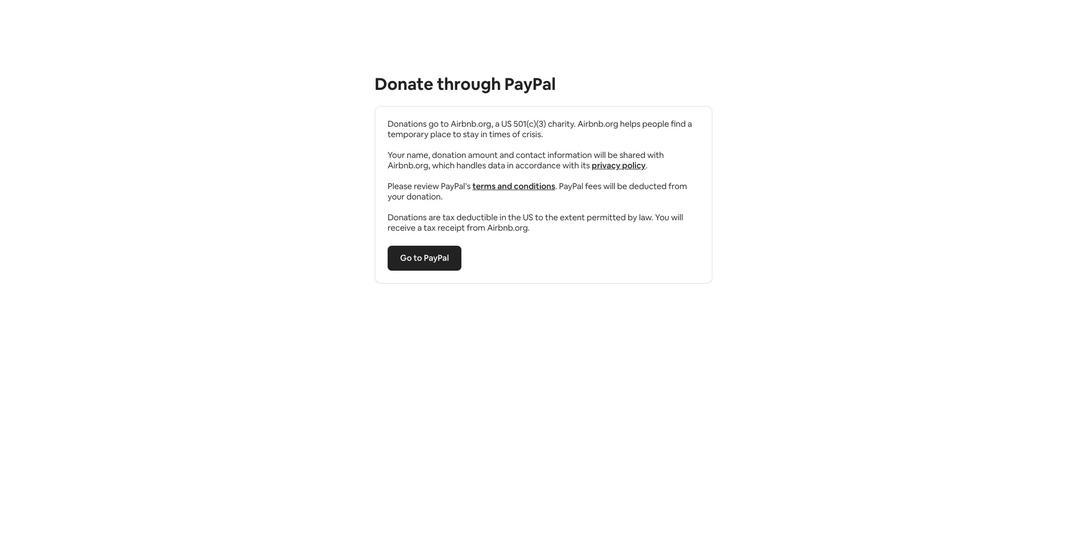 Task type: locate. For each thing, give the bounding box(es) containing it.
1 horizontal spatial from
[[669, 181, 687, 192]]

extent
[[560, 212, 585, 223]]

0 horizontal spatial the
[[508, 212, 521, 223]]

1 vertical spatial in
[[507, 160, 514, 171]]

1 vertical spatial from
[[467, 223, 486, 233]]

1 vertical spatial ,
[[429, 160, 430, 171]]

helps
[[620, 119, 641, 129]]

airbnb.org .
[[487, 223, 530, 233]]

.
[[646, 160, 648, 171], [556, 181, 557, 192], [528, 223, 530, 233]]

donations
[[388, 119, 427, 129], [388, 212, 427, 223]]

1 horizontal spatial with
[[648, 150, 664, 161]]

0 horizontal spatial paypal
[[424, 253, 449, 264]]

donation
[[432, 150, 466, 161]]

1 vertical spatial .
[[556, 181, 557, 192]]

with left 'its'
[[563, 160, 579, 171]]

and right terms
[[498, 181, 512, 192]]

paypal for donate through paypal
[[505, 73, 556, 95]]

us down ". paypal fees will be deducted from your donation."
[[523, 212, 533, 223]]

, inside your name, donation amount and contact information will be shared with airbnb.org , which handles data in accordance with its privacy policy .
[[429, 160, 430, 171]]

crisis.
[[522, 129, 543, 140]]

501(c)(3)
[[514, 119, 546, 129]]

donations go to airbnb.org , a us 501(c)(3) charity. airbnb.org
[[388, 119, 619, 129]]

which
[[432, 160, 455, 171]]

privacy policy link
[[592, 160, 646, 171]]

a inside the "helps people find a temporary place to stay in times of crisis."
[[688, 119, 692, 129]]

be left shared
[[608, 150, 618, 161]]

0 vertical spatial paypal
[[505, 73, 556, 95]]

to inside the "helps people find a temporary place to stay in times of crisis."
[[453, 129, 461, 140]]

1 horizontal spatial in
[[500, 212, 507, 223]]

times
[[489, 129, 511, 140]]

deducted
[[629, 181, 667, 192]]

to right go on the top of the page
[[414, 253, 422, 264]]

1 horizontal spatial paypal
[[505, 73, 556, 95]]

by
[[628, 212, 637, 223]]

the left extent
[[545, 212, 558, 223]]

2 vertical spatial paypal
[[424, 253, 449, 264]]

1 vertical spatial donations
[[388, 212, 427, 223]]

the
[[508, 212, 521, 223], [545, 212, 558, 223]]

2 horizontal spatial .
[[646, 160, 648, 171]]

tax right are
[[443, 212, 455, 223]]

. paypal fees will be deducted from your donation.
[[388, 181, 687, 202]]

paypal's
[[441, 181, 471, 192]]

0 horizontal spatial ,
[[429, 160, 430, 171]]

us left the of
[[502, 119, 512, 129]]

from right the deducted
[[669, 181, 687, 192]]

the down "terms and conditions" "link"
[[508, 212, 521, 223]]

be
[[608, 150, 618, 161], [618, 181, 628, 192]]

paypal up 501(c)(3)
[[505, 73, 556, 95]]

. down ". paypal fees will be deducted from your donation."
[[528, 223, 530, 233]]

2 the from the left
[[545, 212, 558, 223]]

paypal left fees on the right top
[[559, 181, 584, 192]]

information
[[548, 150, 592, 161]]

2 donations from the top
[[388, 212, 427, 223]]

us
[[502, 119, 512, 129], [523, 212, 533, 223]]

donations left go
[[388, 119, 427, 129]]

2 horizontal spatial in
[[507, 160, 514, 171]]

0 vertical spatial .
[[646, 160, 648, 171]]

0 horizontal spatial tax
[[424, 223, 436, 233]]

1 donations from the top
[[388, 119, 427, 129]]

airbnb.org up amount
[[451, 119, 492, 129]]

people
[[643, 119, 669, 129]]

donations are tax deductible in the us to the extent permitted by law. you will receive a tax receipt from
[[388, 212, 684, 233]]

you
[[655, 212, 670, 223]]

will right you on the top of the page
[[671, 212, 684, 223]]

2 horizontal spatial a
[[688, 119, 692, 129]]

0 vertical spatial be
[[608, 150, 618, 161]]

0 horizontal spatial in
[[481, 129, 488, 140]]

donations inside donations are tax deductible in the us to the extent permitted by law. you will receive a tax receipt from
[[388, 212, 427, 223]]

, right stay
[[492, 119, 493, 129]]

us for to
[[523, 212, 533, 223]]

1 vertical spatial and
[[498, 181, 512, 192]]

0 horizontal spatial a
[[418, 223, 422, 233]]

airbnb.org
[[451, 119, 492, 129], [578, 119, 619, 129], [388, 160, 429, 171], [487, 223, 528, 233]]

and inside your name, donation amount and contact information will be shared with airbnb.org , which handles data in accordance with its privacy policy .
[[500, 150, 514, 161]]

2 vertical spatial will
[[671, 212, 684, 223]]

0 horizontal spatial from
[[467, 223, 486, 233]]

0 horizontal spatial .
[[528, 223, 530, 233]]

tax
[[443, 212, 455, 223], [424, 223, 436, 233]]

a right find
[[688, 119, 692, 129]]

. inside ". paypal fees will be deducted from your donation."
[[556, 181, 557, 192]]

and
[[500, 150, 514, 161], [498, 181, 512, 192]]

0 vertical spatial will
[[594, 150, 606, 161]]

fees
[[585, 181, 602, 192]]

a left the of
[[495, 119, 500, 129]]

2 vertical spatial in
[[500, 212, 507, 223]]

in right data
[[507, 160, 514, 171]]

will inside ". paypal fees will be deducted from your donation."
[[604, 181, 616, 192]]

0 vertical spatial donations
[[388, 119, 427, 129]]

will right 'its'
[[594, 150, 606, 161]]

to left stay
[[453, 129, 461, 140]]

and for terms
[[498, 181, 512, 192]]

in
[[481, 129, 488, 140], [507, 160, 514, 171], [500, 212, 507, 223]]

,
[[492, 119, 493, 129], [429, 160, 430, 171]]

1 horizontal spatial .
[[556, 181, 557, 192]]

paypal
[[505, 73, 556, 95], [559, 181, 584, 192], [424, 253, 449, 264]]

in inside donations are tax deductible in the us to the extent permitted by law. you will receive a tax receipt from
[[500, 212, 507, 223]]

0 vertical spatial ,
[[492, 119, 493, 129]]

in right "deductible"
[[500, 212, 507, 223]]

0 vertical spatial in
[[481, 129, 488, 140]]

1 vertical spatial be
[[618, 181, 628, 192]]

0 horizontal spatial us
[[502, 119, 512, 129]]

and down times
[[500, 150, 514, 161]]

1 vertical spatial paypal
[[559, 181, 584, 192]]

1 horizontal spatial us
[[523, 212, 533, 223]]

donations down your
[[388, 212, 427, 223]]

donate through paypal
[[375, 73, 556, 95]]

from right receipt
[[467, 223, 486, 233]]

tax left receipt
[[424, 223, 436, 233]]

with
[[648, 150, 664, 161], [563, 160, 579, 171]]

will right fees on the right top
[[604, 181, 616, 192]]

0 vertical spatial us
[[502, 119, 512, 129]]

with right shared
[[648, 150, 664, 161]]

. right shared
[[646, 160, 648, 171]]

a
[[495, 119, 500, 129], [688, 119, 692, 129], [418, 223, 422, 233]]

us inside donations are tax deductible in the us to the extent permitted by law. you will receive a tax receipt from
[[523, 212, 533, 223]]

1 vertical spatial us
[[523, 212, 533, 223]]

helps people find a temporary place to stay in times of crisis.
[[388, 119, 692, 140]]

0 vertical spatial and
[[500, 150, 514, 161]]

please review paypal's terms and conditions
[[388, 181, 556, 192]]

1 vertical spatial will
[[604, 181, 616, 192]]

from
[[669, 181, 687, 192], [467, 223, 486, 233]]

to down ". paypal fees will be deducted from your donation."
[[535, 212, 544, 223]]

paypal right go on the top of the page
[[424, 253, 449, 264]]

will
[[594, 150, 606, 161], [604, 181, 616, 192], [671, 212, 684, 223]]

in inside the "helps people find a temporary place to stay in times of crisis."
[[481, 129, 488, 140]]

1 horizontal spatial the
[[545, 212, 558, 223]]

a right receive
[[418, 223, 422, 233]]

airbnb.org up please
[[388, 160, 429, 171]]

0 vertical spatial from
[[669, 181, 687, 192]]

2 horizontal spatial paypal
[[559, 181, 584, 192]]

donation.
[[407, 191, 443, 202]]

to
[[441, 119, 449, 129], [453, 129, 461, 140], [535, 212, 544, 223], [414, 253, 422, 264]]

data
[[488, 160, 505, 171]]

2 vertical spatial .
[[528, 223, 530, 233]]

. down accordance
[[556, 181, 557, 192]]

1 horizontal spatial tax
[[443, 212, 455, 223]]

be down "privacy policy" link
[[618, 181, 628, 192]]

charity.
[[548, 119, 576, 129]]

, left which
[[429, 160, 430, 171]]

stay
[[463, 129, 479, 140]]

in right stay
[[481, 129, 488, 140]]



Task type: describe. For each thing, give the bounding box(es) containing it.
policy
[[622, 160, 646, 171]]

please
[[388, 181, 412, 192]]

go
[[400, 253, 412, 264]]

your
[[388, 191, 405, 202]]

receive
[[388, 223, 416, 233]]

donations for donations are tax deductible in the us to the extent permitted by law. you will receive a tax receipt from
[[388, 212, 427, 223]]

handles
[[457, 160, 486, 171]]

will inside donations are tax deductible in the us to the extent permitted by law. you will receive a tax receipt from
[[671, 212, 684, 223]]

contact
[[516, 150, 546, 161]]

from inside donations are tax deductible in the us to the extent permitted by law. you will receive a tax receipt from
[[467, 223, 486, 233]]

1 the from the left
[[508, 212, 521, 223]]

donations for donations go to airbnb.org , a us 501(c)(3) charity. airbnb.org
[[388, 119, 427, 129]]

shared
[[620, 150, 646, 161]]

permitted
[[587, 212, 626, 223]]

deductible
[[457, 212, 498, 223]]

of
[[512, 129, 521, 140]]

name,
[[407, 150, 430, 161]]

to right go
[[441, 119, 449, 129]]

airbnb.org down "terms and conditions" "link"
[[487, 223, 528, 233]]

and for amount
[[500, 150, 514, 161]]

review
[[414, 181, 439, 192]]

a inside donations are tax deductible in the us to the extent permitted by law. you will receive a tax receipt from
[[418, 223, 422, 233]]

go
[[429, 119, 439, 129]]

its
[[581, 160, 590, 171]]

from inside ". paypal fees will be deducted from your donation."
[[669, 181, 687, 192]]

in inside your name, donation amount and contact information will be shared with airbnb.org , which handles data in accordance with its privacy policy .
[[507, 160, 514, 171]]

find
[[671, 119, 686, 129]]

terms
[[473, 181, 496, 192]]

your name, donation amount and contact information will be shared with airbnb.org , which handles data in accordance with its privacy policy .
[[388, 150, 664, 171]]

will inside your name, donation amount and contact information will be shared with airbnb.org , which handles data in accordance with its privacy policy .
[[594, 150, 606, 161]]

. inside your name, donation amount and contact information will be shared with airbnb.org , which handles data in accordance with its privacy policy .
[[646, 160, 648, 171]]

privacy
[[592, 160, 621, 171]]

donate
[[375, 73, 434, 95]]

receipt
[[438, 223, 465, 233]]

amount
[[468, 150, 498, 161]]

paypal for go to paypal
[[424, 253, 449, 264]]

be inside your name, donation amount and contact information will be shared with airbnb.org , which handles data in accordance with its privacy policy .
[[608, 150, 618, 161]]

terms and conditions link
[[473, 181, 556, 192]]

go to paypal link
[[388, 246, 462, 271]]

law.
[[639, 212, 654, 223]]

0 horizontal spatial with
[[563, 160, 579, 171]]

conditions
[[514, 181, 556, 192]]

airbnb.org left 'helps'
[[578, 119, 619, 129]]

to inside donations are tax deductible in the us to the extent permitted by law. you will receive a tax receipt from
[[535, 212, 544, 223]]

accordance
[[516, 160, 561, 171]]

through
[[437, 73, 501, 95]]

place
[[431, 129, 451, 140]]

be inside ". paypal fees will be deducted from your donation."
[[618, 181, 628, 192]]

go to paypal
[[400, 253, 449, 264]]

1 horizontal spatial ,
[[492, 119, 493, 129]]

us for 501(c)(3)
[[502, 119, 512, 129]]

your
[[388, 150, 405, 161]]

are
[[429, 212, 441, 223]]

airbnb.org inside your name, donation amount and contact information will be shared with airbnb.org , which handles data in accordance with its privacy policy .
[[388, 160, 429, 171]]

paypal inside ". paypal fees will be deducted from your donation."
[[559, 181, 584, 192]]

temporary
[[388, 129, 429, 140]]

1 horizontal spatial a
[[495, 119, 500, 129]]



Task type: vqa. For each thing, say whether or not it's contained in the screenshot.
you
yes



